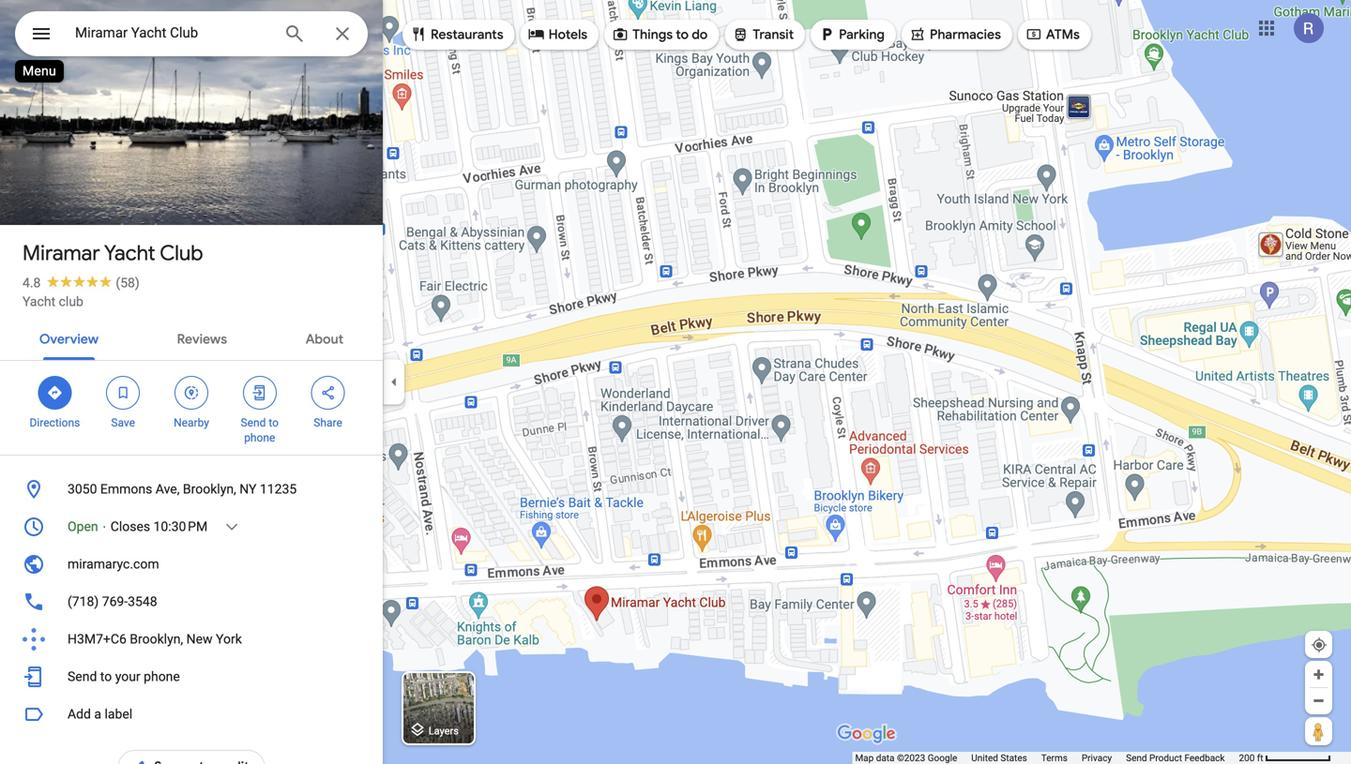Task type: locate. For each thing, give the bounding box(es) containing it.
actions for miramar yacht club region
[[0, 361, 383, 455]]

open ⋅ closes 10:30 pm
[[68, 519, 208, 535]]

0 horizontal spatial send
[[68, 669, 97, 685]]

miramaryc.com
[[68, 557, 159, 572]]

2 horizontal spatial send
[[1126, 753, 1147, 764]]

map data ©2023 google
[[855, 753, 957, 764]]

0 vertical spatial brooklyn,
[[183, 482, 236, 497]]

phone
[[244, 432, 275, 445], [144, 669, 180, 685]]

3050 emmons ave, brooklyn, ny 11235
[[68, 482, 297, 497]]

tab list inside google maps element
[[0, 315, 383, 360]]

brooklyn, left ny
[[183, 482, 236, 497]]

zoom in image
[[1312, 668, 1326, 682]]

to for send to phone
[[269, 417, 279, 430]]

0 horizontal spatial to
[[100, 669, 112, 685]]

phone down 
[[244, 432, 275, 445]]

emmons
[[100, 482, 152, 497]]

map
[[855, 753, 874, 764]]


[[46, 383, 63, 403]]

nearby
[[174, 417, 209, 430]]

brooklyn, inside button
[[183, 482, 236, 497]]

to
[[676, 26, 689, 43], [269, 417, 279, 430], [100, 669, 112, 685]]

reviews
[[177, 331, 227, 348]]

(58)
[[116, 275, 140, 291]]

0 vertical spatial to
[[676, 26, 689, 43]]

york
[[216, 632, 242, 647]]

to left the "share"
[[269, 417, 279, 430]]

google maps element
[[0, 0, 1351, 765]]

1 horizontal spatial phone
[[244, 432, 275, 445]]

feedback
[[1185, 753, 1225, 764]]

to inside button
[[100, 669, 112, 685]]

4.8 stars image
[[41, 275, 116, 288]]

states
[[1001, 753, 1027, 764]]

tab list containing overview
[[0, 315, 383, 360]]

privacy button
[[1082, 752, 1112, 765]]

reviews button
[[162, 315, 242, 360]]

photo of miramar yacht club image
[[0, 0, 383, 304]]


[[183, 383, 200, 403]]

yacht down 4.8
[[23, 294, 55, 310]]

club
[[160, 240, 203, 266]]

1 horizontal spatial to
[[269, 417, 279, 430]]

do
[[692, 26, 708, 43]]

show street view coverage image
[[1305, 718, 1332, 746]]

1 vertical spatial to
[[269, 417, 279, 430]]

label
[[105, 707, 132, 722]]


[[320, 383, 336, 403]]

None field
[[75, 22, 268, 44]]

brooklyn, inside button
[[130, 632, 183, 647]]

1 vertical spatial yacht
[[23, 294, 55, 310]]

3050 emmons ave, brooklyn, ny 11235 button
[[0, 471, 383, 509]]

1 vertical spatial brooklyn,
[[130, 632, 183, 647]]

1 horizontal spatial yacht
[[104, 240, 155, 266]]

1 vertical spatial phone
[[144, 669, 180, 685]]

to inside "send to phone"
[[269, 417, 279, 430]]

200 ft button
[[1239, 753, 1331, 764]]

brooklyn,
[[183, 482, 236, 497], [130, 632, 183, 647]]

0 horizontal spatial yacht
[[23, 294, 55, 310]]

1 horizontal spatial send
[[241, 417, 266, 430]]

to left the your
[[100, 669, 112, 685]]

send up add
[[68, 669, 97, 685]]


[[909, 24, 926, 45]]

Miramar Yacht Club field
[[15, 11, 368, 56]]

2 vertical spatial send
[[1126, 753, 1147, 764]]

about button
[[291, 315, 359, 360]]

2 horizontal spatial to
[[676, 26, 689, 43]]


[[818, 24, 835, 45]]

miramaryc.com link
[[0, 546, 383, 584]]

 search field
[[15, 11, 368, 60]]

send inside information for miramar yacht club region
[[68, 669, 97, 685]]

yacht
[[104, 240, 155, 266], [23, 294, 55, 310]]

pharmacies
[[930, 26, 1001, 43]]

brooklyn, down 3548 on the left
[[130, 632, 183, 647]]

closes
[[110, 519, 150, 535]]

0 vertical spatial yacht
[[104, 240, 155, 266]]

 parking
[[818, 24, 885, 45]]

88 photos
[[48, 186, 115, 204]]

overview button
[[24, 315, 114, 360]]

tab list
[[0, 315, 383, 360]]

send left product
[[1126, 753, 1147, 764]]

 things to do
[[612, 24, 708, 45]]

restaurants
[[431, 26, 504, 43]]

new
[[186, 632, 213, 647]]

200
[[1239, 753, 1255, 764]]

0 vertical spatial send
[[241, 417, 266, 430]]

parking
[[839, 26, 885, 43]]

about
[[306, 331, 344, 348]]

(718) 769-3548 button
[[0, 584, 383, 621]]

send down 
[[241, 417, 266, 430]]

1 vertical spatial send
[[68, 669, 97, 685]]

miramar
[[23, 240, 100, 266]]

2 vertical spatial to
[[100, 669, 112, 685]]

phone inside button
[[144, 669, 180, 685]]

yacht up 58 reviews element
[[104, 240, 155, 266]]

to left the do
[[676, 26, 689, 43]]

footer
[[855, 752, 1239, 765]]

0 horizontal spatial phone
[[144, 669, 180, 685]]

0 vertical spatial phone
[[244, 432, 275, 445]]

send inside "send to phone"
[[241, 417, 266, 430]]

atms
[[1046, 26, 1080, 43]]

3548
[[128, 594, 157, 610]]

phone right the your
[[144, 669, 180, 685]]

footer containing map data ©2023 google
[[855, 752, 1239, 765]]

send
[[241, 417, 266, 430], [68, 669, 97, 685], [1126, 753, 1147, 764]]



Task type: vqa. For each thing, say whether or not it's contained in the screenshot.


Task type: describe. For each thing, give the bounding box(es) containing it.

[[732, 24, 749, 45]]

 hotels
[[528, 24, 587, 45]]

 pharmacies
[[909, 24, 1001, 45]]


[[612, 24, 629, 45]]

share
[[314, 417, 342, 430]]

 atms
[[1025, 24, 1080, 45]]


[[30, 20, 53, 47]]

photos
[[68, 186, 115, 204]]

yacht club
[[23, 294, 83, 310]]

united states button
[[971, 752, 1027, 765]]

send for send to your phone
[[68, 669, 97, 685]]

(718)
[[68, 594, 99, 610]]

11235
[[260, 482, 297, 497]]

open
[[68, 519, 98, 535]]

information for miramar yacht club region
[[0, 471, 383, 696]]

privacy
[[1082, 753, 1112, 764]]

transit
[[753, 26, 794, 43]]

h3m7+c6 brooklyn, new york
[[68, 632, 242, 647]]

©2023
[[897, 753, 925, 764]]

send to phone
[[241, 417, 279, 445]]

phone inside "send to phone"
[[244, 432, 275, 445]]

overview
[[39, 331, 99, 348]]

show your location image
[[1311, 637, 1328, 654]]

send product feedback
[[1126, 753, 1225, 764]]

data
[[876, 753, 895, 764]]

⋅
[[101, 519, 107, 535]]


[[410, 24, 427, 45]]

to inside  things to do
[[676, 26, 689, 43]]

200 ft
[[1239, 753, 1263, 764]]

58 reviews element
[[116, 275, 140, 291]]

miramar yacht club
[[23, 240, 203, 266]]


[[115, 383, 132, 403]]

 restaurants
[[410, 24, 504, 45]]


[[1025, 24, 1042, 45]]


[[251, 383, 268, 403]]

to for send to your phone
[[100, 669, 112, 685]]

your
[[115, 669, 140, 685]]

united
[[971, 753, 998, 764]]

send to your phone button
[[0, 659, 383, 696]]

united states
[[971, 753, 1027, 764]]

terms
[[1041, 753, 1068, 764]]

10:30 pm
[[153, 519, 208, 535]]

ave,
[[156, 482, 180, 497]]

google account: ruby anderson  
(rubyanndersson@gmail.com) image
[[1294, 13, 1324, 43]]

send product feedback button
[[1126, 752, 1225, 765]]

88
[[48, 186, 65, 204]]

show open hours for the week image
[[223, 519, 240, 536]]

send for send product feedback
[[1126, 753, 1147, 764]]

things
[[633, 26, 673, 43]]

yacht club button
[[23, 293, 83, 312]]

collapse side panel image
[[384, 372, 404, 393]]

 transit
[[732, 24, 794, 45]]

hotels
[[549, 26, 587, 43]]

88 photos button
[[14, 178, 122, 211]]

layers
[[429, 726, 459, 737]]

zoom out image
[[1312, 694, 1326, 708]]

save
[[111, 417, 135, 430]]


[[528, 24, 545, 45]]

ny
[[240, 482, 257, 497]]

(718) 769-3548
[[68, 594, 157, 610]]

club
[[59, 294, 83, 310]]

footer inside google maps element
[[855, 752, 1239, 765]]

ft
[[1257, 753, 1263, 764]]

miramar yacht club main content
[[0, 0, 383, 765]]

add a label
[[68, 707, 132, 722]]

769-
[[102, 594, 128, 610]]

add
[[68, 707, 91, 722]]

send to your phone
[[68, 669, 180, 685]]

h3m7+c6
[[68, 632, 127, 647]]

h3m7+c6 brooklyn, new york button
[[0, 621, 383, 659]]

product
[[1149, 753, 1182, 764]]

add a label button
[[0, 696, 383, 734]]

terms button
[[1041, 752, 1068, 765]]

yacht inside button
[[23, 294, 55, 310]]

google
[[928, 753, 957, 764]]

 button
[[15, 11, 68, 60]]

3050
[[68, 482, 97, 497]]

send for send to phone
[[241, 417, 266, 430]]

directions
[[30, 417, 80, 430]]

none field inside miramar yacht club field
[[75, 22, 268, 44]]

hours image
[[23, 516, 45, 539]]

4.8
[[23, 275, 41, 291]]



